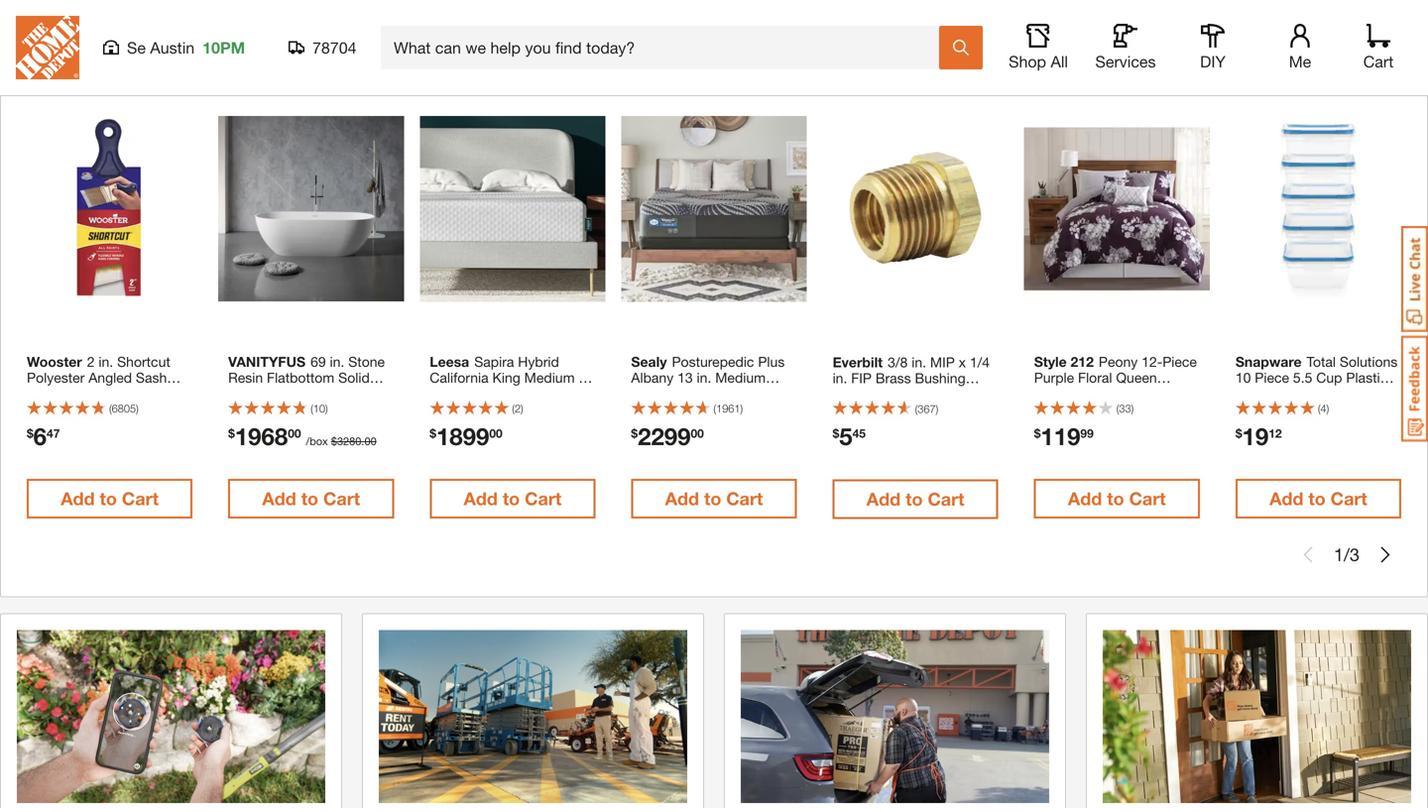 Task type: describe. For each thing, give the bounding box(es) containing it.
add for ( 2 )
[[464, 488, 498, 510]]

add inside $ 5 45 add to cart
[[867, 488, 901, 510]]

( for 1899
[[512, 402, 515, 415]]

services
[[1096, 52, 1156, 71]]

peony 12-piece purple floral queen comforter set
[[1034, 354, 1197, 402]]

( 33 )
[[1117, 402, 1134, 415]]

add to cart for 19
[[1270, 488, 1368, 510]]

add inside $ 6 47 add to cart
[[61, 488, 95, 510]]

3/8 in. mip x 1/4 in. fip brass bushing fitting image
[[823, 116, 1009, 302]]

for inside '2 in. shortcut polyester angled sash brush for all paint types'
[[67, 386, 84, 402]]

2 ( from the left
[[311, 402, 313, 415]]

king inside the sapira hybrid california king medium 11 in. mattress
[[493, 370, 521, 386]]

plastic
[[1346, 370, 1388, 386]]

meal
[[1284, 386, 1314, 402]]

all inside button
[[1051, 52, 1068, 71]]

69 in. stone resin flatbottom solid surface freestanding double slipper soaking bathtub in white with brass drain image
[[218, 116, 404, 302]]

wooster
[[27, 354, 82, 370]]

solutions
[[1340, 354, 1398, 370]]

47
[[47, 427, 60, 441]]

total solutions 10 piece 5.5 cup plastic square meal prep set image
[[1226, 116, 1412, 302]]

the home depot logo image
[[16, 16, 79, 79]]

brass
[[876, 370, 911, 386]]

2 in. shortcut polyester angled sash brush for all paint types
[[27, 354, 178, 402]]

you
[[369, 67, 411, 95]]

11
[[579, 370, 594, 386]]

3
[[1350, 544, 1360, 565]]

2 in. shortcut polyester angled sash brush for all paint types image
[[17, 116, 202, 302]]

in. left fip
[[833, 370, 847, 386]]

cart inside $ 5 45 add to cart
[[928, 488, 965, 510]]

$ for 5
[[833, 427, 839, 441]]

comforter
[[1034, 386, 1097, 402]]

bushing
[[915, 370, 966, 386]]

5
[[839, 422, 853, 451]]

2299
[[638, 422, 691, 451]]

today's recommendations for you
[[17, 67, 411, 95]]

$ right "/box"
[[331, 435, 337, 448]]

se austin 10pm
[[127, 38, 245, 57]]

( 2 )
[[512, 402, 523, 415]]

00 for 1968
[[288, 427, 301, 441]]

square
[[1236, 386, 1280, 402]]

search by image or voice image
[[17, 630, 325, 804]]

2 ) from the left
[[325, 402, 328, 415]]

add to cart button for 6
[[27, 479, 193, 519]]

diy button
[[1181, 24, 1245, 71]]

shortcut
[[117, 354, 170, 370]]

1 / 3
[[1334, 544, 1360, 565]]

diy
[[1200, 52, 1226, 71]]

in. inside '2 in. shortcut polyester angled sash brush for all paint types'
[[99, 354, 113, 370]]

$ for 119
[[1034, 427, 1041, 441]]

x
[[959, 354, 966, 370]]

1 horizontal spatial for
[[331, 67, 362, 95]]

4
[[1321, 402, 1327, 415]]

sash
[[136, 370, 167, 386]]

to for ( 2 )
[[503, 488, 520, 510]]

austin
[[150, 38, 195, 57]]

6
[[33, 422, 47, 451]]

add to cart button for 2299
[[631, 479, 797, 519]]

add to cart button for 5
[[833, 479, 999, 519]]

to for ( 4 )
[[1309, 488, 1326, 510]]

services button
[[1094, 24, 1158, 71]]

78704
[[312, 38, 357, 57]]

( 1961 )
[[714, 402, 743, 415]]

6805
[[112, 402, 136, 415]]

live chat image
[[1402, 226, 1428, 332]]

in. right 3/8 at the right top
[[912, 354, 927, 370]]

add to cart button for 1899
[[430, 479, 596, 519]]

12
[[1269, 427, 1282, 441]]

3/8 in. mip x 1/4 in. fip brass bushing fitting
[[833, 354, 990, 402]]

$ 5 45 add to cart
[[833, 422, 965, 510]]

snapware
[[1236, 354, 1302, 370]]

fip
[[851, 370, 872, 386]]

hybrid inside the sapira hybrid california king medium 11 in. mattress
[[518, 354, 559, 370]]

( 4 )
[[1318, 402, 1329, 415]]

style
[[1034, 354, 1067, 370]]

/
[[1344, 544, 1350, 565]]

1961
[[716, 402, 741, 415]]

me button
[[1269, 24, 1332, 71]]

albany
[[631, 370, 674, 386]]

2 add to cart button from the left
[[228, 479, 394, 519]]

3280
[[337, 435, 361, 448]]

se
[[127, 38, 146, 57]]

style 212
[[1034, 354, 1094, 370]]

leesa
[[430, 354, 469, 370]]

1
[[1334, 544, 1344, 565]]

212
[[1071, 354, 1094, 370]]

) for 5
[[936, 402, 939, 415]]

cart link
[[1357, 24, 1401, 71]]

plus
[[758, 354, 785, 370]]

floral
[[1078, 370, 1112, 386]]

$ 2299 00
[[631, 422, 704, 451]]

$ for 2299
[[631, 427, 638, 441]]

add for ( 33 )
[[1068, 488, 1102, 510]]

00 for 2299
[[691, 427, 704, 441]]

all inside '2 in. shortcut polyester angled sash brush for all paint types'
[[88, 386, 103, 402]]

shop all
[[1009, 52, 1068, 71]]

shop all button
[[1007, 24, 1070, 71]]

$ 119 99
[[1034, 422, 1094, 451]]

purple
[[1034, 370, 1074, 386]]

set inside peony 12-piece purple floral queen comforter set
[[1101, 386, 1122, 402]]

sapira hybrid california king medium 11 in. mattress image
[[420, 116, 606, 302]]

5.5
[[1293, 370, 1313, 386]]

to for ( 10 )
[[301, 488, 318, 510]]

/box
[[306, 435, 328, 448]]

add to cart button for 19
[[1236, 479, 1402, 519]]

sapira hybrid california king medium 11 in. mattress
[[430, 354, 594, 402]]

types
[[142, 386, 178, 402]]

posturepedic plus albany 13 in. medium hybrid king mattress image
[[621, 116, 807, 302]]

vanityfus link
[[228, 354, 394, 450]]

) for 1899
[[521, 402, 523, 415]]



Task type: locate. For each thing, give the bounding box(es) containing it.
$ inside $ 2299 00
[[631, 427, 638, 441]]

3 add to cart from the left
[[665, 488, 763, 510]]

3 ) from the left
[[521, 402, 523, 415]]

cart inside $ 6 47 add to cart
[[122, 488, 159, 510]]

1 ) from the left
[[136, 402, 139, 415]]

( down the sapira hybrid california king medium 11 in. mattress
[[512, 402, 515, 415]]

0 horizontal spatial medium
[[524, 370, 575, 386]]

brush
[[27, 386, 63, 402]]

for right brush
[[67, 386, 84, 402]]

mattress inside posturepedic plus albany 13 in. medium hybrid king mattress
[[708, 386, 762, 402]]

( 6805 )
[[109, 402, 139, 415]]

0 horizontal spatial set
[[1101, 386, 1122, 402]]

in. up paint
[[99, 354, 113, 370]]

2 add to cart from the left
[[464, 488, 562, 510]]

sealy
[[631, 354, 667, 370]]

add to cart for 2299
[[665, 488, 763, 510]]

to down '( 2 )'
[[503, 488, 520, 510]]

7 add from the left
[[1270, 488, 1304, 510]]

medium inside the sapira hybrid california king medium 11 in. mattress
[[524, 370, 575, 386]]

peony
[[1099, 354, 1138, 370]]

add to cart button down the 47
[[27, 479, 193, 519]]

add to cart button down $ 1899 00
[[430, 479, 596, 519]]

add for ( 10 )
[[262, 488, 296, 510]]

add to cart button down "/box"
[[228, 479, 394, 519]]

0 horizontal spatial king
[[493, 370, 521, 386]]

king down posturepedic
[[676, 386, 704, 402]]

$ inside $ 1899 00
[[430, 427, 436, 441]]

) down prep
[[1327, 402, 1329, 415]]

0 vertical spatial hybrid
[[518, 354, 559, 370]]

everbilt
[[833, 354, 883, 370]]

add to cart button up this is the first slide icon
[[1236, 479, 1402, 519]]

all left paint
[[88, 386, 103, 402]]

add to cart down 99
[[1068, 488, 1166, 510]]

2 add from the left
[[262, 488, 296, 510]]

( up $ 1968 00 /box $ 3280 . 00 at left bottom
[[311, 402, 313, 415]]

00 inside $ 1899 00
[[489, 427, 503, 441]]

hybrid inside posturepedic plus albany 13 in. medium hybrid king mattress
[[631, 386, 672, 402]]

to down the 6805
[[100, 488, 117, 510]]

1 ( from the left
[[109, 402, 112, 415]]

next slide image
[[1378, 547, 1394, 563]]

0 vertical spatial 2
[[87, 354, 95, 370]]

( for 119
[[1117, 402, 1119, 415]]

0 horizontal spatial for
[[67, 386, 84, 402]]

4 add to cart from the left
[[1068, 488, 1166, 510]]

1 horizontal spatial all
[[1051, 52, 1068, 71]]

1 horizontal spatial mattress
[[708, 386, 762, 402]]

367
[[918, 402, 936, 415]]

1 to from the left
[[100, 488, 117, 510]]

7 ( from the left
[[1318, 402, 1321, 415]]

$ left 45
[[833, 427, 839, 441]]

0 horizontal spatial 2
[[87, 354, 95, 370]]

vanityfus
[[228, 354, 306, 370]]

set
[[1101, 386, 1122, 402], [1351, 386, 1372, 402]]

1 horizontal spatial medium
[[715, 370, 766, 386]]

$ down albany
[[631, 427, 638, 441]]

fitting
[[833, 386, 871, 402]]

to down "/box"
[[301, 488, 318, 510]]

feedback link image
[[1402, 335, 1428, 442]]

) for 2299
[[741, 402, 743, 415]]

$ left the 47
[[27, 427, 33, 441]]

4 ) from the left
[[741, 402, 743, 415]]

total solutions 10 piece 5.5 cup plastic square meal prep set
[[1236, 354, 1398, 402]]

0 vertical spatial 10
[[1236, 370, 1251, 386]]

to up this is the first slide icon
[[1309, 488, 1326, 510]]

$ down california
[[430, 427, 436, 441]]

$ 1968 00 /box $ 3280 . 00
[[228, 422, 377, 451]]

00 right 3280
[[365, 435, 377, 448]]

99
[[1081, 427, 1094, 441]]

0 horizontal spatial 10
[[313, 402, 325, 415]]

to inside $ 5 45 add to cart
[[906, 488, 923, 510]]

4 to from the left
[[704, 488, 721, 510]]

) down bushing
[[936, 402, 939, 415]]

$ inside $ 119 99
[[1034, 427, 1041, 441]]

mattress up ( 1961 )
[[708, 386, 762, 402]]

) for 19
[[1327, 402, 1329, 415]]

add to cart button for 119
[[1034, 479, 1200, 519]]

3 add from the left
[[464, 488, 498, 510]]

to for ( 1961 )
[[704, 488, 721, 510]]

3 ( from the left
[[512, 402, 515, 415]]

add to cart down $ 2299 00
[[665, 488, 763, 510]]

1 horizontal spatial piece
[[1255, 370, 1290, 386]]

( down posturepedic plus albany 13 in. medium hybrid king mattress on the top
[[714, 402, 716, 415]]

1 vertical spatial 10
[[313, 402, 325, 415]]

$ 1899 00
[[430, 422, 503, 451]]

add to cart up this is the first slide icon
[[1270, 488, 1368, 510]]

for
[[331, 67, 362, 95], [67, 386, 84, 402]]

medium up ( 1961 )
[[715, 370, 766, 386]]

king inside posturepedic plus albany 13 in. medium hybrid king mattress
[[676, 386, 704, 402]]

add to cart button down $ 2299 00
[[631, 479, 797, 519]]

free delivery image
[[1103, 630, 1412, 804]]

4 add from the left
[[665, 488, 699, 510]]

mip
[[930, 354, 955, 370]]

1 add to cart button from the left
[[27, 479, 193, 519]]

add for ( 4 )
[[1270, 488, 1304, 510]]

2 down the sapira hybrid california king medium 11 in. mattress
[[515, 402, 521, 415]]

00 for 1899
[[489, 427, 503, 441]]

piece right queen
[[1163, 354, 1197, 370]]

10 up $ 1968 00 /box $ 3280 . 00 at left bottom
[[313, 402, 325, 415]]

1 vertical spatial 2
[[515, 402, 521, 415]]

cart
[[1364, 52, 1394, 71], [122, 488, 159, 510], [323, 488, 360, 510], [525, 488, 562, 510], [726, 488, 763, 510], [928, 488, 965, 510], [1129, 488, 1166, 510], [1331, 488, 1368, 510]]

0 horizontal spatial all
[[88, 386, 103, 402]]

) down posturepedic plus albany 13 in. medium hybrid king mattress on the top
[[741, 402, 743, 415]]

5 ) from the left
[[936, 402, 939, 415]]

) down paint
[[136, 402, 139, 415]]

5 ( from the left
[[915, 402, 918, 415]]

all right shop
[[1051, 52, 1068, 71]]

13
[[678, 370, 693, 386]]

angled
[[88, 370, 132, 386]]

in. right 13 at the left of the page
[[697, 370, 712, 386]]

add to cart for 119
[[1068, 488, 1166, 510]]

$ for 6
[[27, 427, 33, 441]]

$ down vanityfus at the top
[[228, 427, 235, 441]]

to down ( 367 )
[[906, 488, 923, 510]]

5 add to cart from the left
[[1270, 488, 1368, 510]]

00 down the sapira hybrid california king medium 11 in. mattress
[[489, 427, 503, 441]]

1 horizontal spatial hybrid
[[631, 386, 672, 402]]

sapira
[[474, 354, 514, 370]]

7 to from the left
[[1309, 488, 1326, 510]]

2 inside '2 in. shortcut polyester angled sash brush for all paint types'
[[87, 354, 95, 370]]

add
[[61, 488, 95, 510], [262, 488, 296, 510], [464, 488, 498, 510], [665, 488, 699, 510], [867, 488, 901, 510], [1068, 488, 1102, 510], [1270, 488, 1304, 510]]

piece left 5.5
[[1255, 370, 1290, 386]]

tool & truck rental image
[[379, 630, 687, 804]]

piece inside peony 12-piece purple floral queen comforter set
[[1163, 354, 1197, 370]]

10 inside total solutions 10 piece 5.5 cup plastic square meal prep set
[[1236, 370, 1251, 386]]

queen
[[1116, 370, 1157, 386]]

7 ) from the left
[[1327, 402, 1329, 415]]

00 left "/box"
[[288, 427, 301, 441]]

.
[[361, 435, 365, 448]]

in. down leesa
[[430, 386, 444, 402]]

)
[[136, 402, 139, 415], [325, 402, 328, 415], [521, 402, 523, 415], [741, 402, 743, 415], [936, 402, 939, 415], [1131, 402, 1134, 415], [1327, 402, 1329, 415]]

1 add to cart from the left
[[262, 488, 360, 510]]

posturepedic
[[672, 354, 754, 370]]

1 mattress from the left
[[448, 386, 502, 402]]

4 ( from the left
[[714, 402, 716, 415]]

$ inside $ 5 45 add to cart
[[833, 427, 839, 441]]

set up the 33
[[1101, 386, 1122, 402]]

1 add from the left
[[61, 488, 95, 510]]

paint
[[107, 386, 138, 402]]

add for ( 1961 )
[[665, 488, 699, 510]]

1 set from the left
[[1101, 386, 1122, 402]]

add to cart for 1899
[[464, 488, 562, 510]]

add to cart button down 45
[[833, 479, 999, 519]]

1 medium from the left
[[524, 370, 575, 386]]

$ for 19
[[1236, 427, 1242, 441]]

to for ( 33 )
[[1107, 488, 1124, 510]]

) down queen
[[1131, 402, 1134, 415]]

in. inside posturepedic plus albany 13 in. medium hybrid king mattress
[[697, 370, 712, 386]]

$ for 1968
[[228, 427, 235, 441]]

( for 2299
[[714, 402, 716, 415]]

piece inside total solutions 10 piece 5.5 cup plastic square meal prep set
[[1255, 370, 1290, 386]]

119
[[1041, 422, 1081, 451]]

(
[[109, 402, 112, 415], [311, 402, 313, 415], [512, 402, 515, 415], [714, 402, 716, 415], [915, 402, 918, 415], [1117, 402, 1119, 415], [1318, 402, 1321, 415]]

this is the first slide image
[[1300, 547, 1316, 563]]

) for 119
[[1131, 402, 1134, 415]]

2 set from the left
[[1351, 386, 1372, 402]]

for down 78704
[[331, 67, 362, 95]]

2 medium from the left
[[715, 370, 766, 386]]

4 add to cart button from the left
[[631, 479, 797, 519]]

10 left meal
[[1236, 370, 1251, 386]]

set right prep
[[1351, 386, 1372, 402]]

we deliver curbside image
[[741, 630, 1049, 804]]

3 to from the left
[[503, 488, 520, 510]]

10
[[1236, 370, 1251, 386], [313, 402, 325, 415]]

1 horizontal spatial 10
[[1236, 370, 1251, 386]]

$ left 12
[[1236, 427, 1242, 441]]

) down the sapira hybrid california king medium 11 in. mattress
[[521, 402, 523, 415]]

$ down the comforter on the right top
[[1034, 427, 1041, 441]]

1/4
[[970, 354, 990, 370]]

1 horizontal spatial king
[[676, 386, 704, 402]]

( down peony 12-piece purple floral queen comforter set
[[1117, 402, 1119, 415]]

19
[[1242, 422, 1269, 451]]

add to cart down $ 1899 00
[[464, 488, 562, 510]]

medium
[[524, 370, 575, 386], [715, 370, 766, 386]]

2
[[87, 354, 95, 370], [515, 402, 521, 415]]

to inside $ 6 47 add to cart
[[100, 488, 117, 510]]

00 inside $ 2299 00
[[691, 427, 704, 441]]

1 horizontal spatial 2
[[515, 402, 521, 415]]

45
[[853, 427, 866, 441]]

posturepedic plus albany 13 in. medium hybrid king mattress
[[631, 354, 785, 402]]

medium left 11
[[524, 370, 575, 386]]

2 to from the left
[[301, 488, 318, 510]]

What can we help you find today? search field
[[394, 27, 938, 68]]

1 vertical spatial all
[[88, 386, 103, 402]]

( 10 )
[[311, 402, 328, 415]]

1968
[[235, 422, 288, 451]]

6 to from the left
[[1107, 488, 1124, 510]]

12-
[[1142, 354, 1163, 370]]

6 add to cart button from the left
[[1034, 479, 1200, 519]]

king
[[493, 370, 521, 386], [676, 386, 704, 402]]

6 ) from the left
[[1131, 402, 1134, 415]]

set inside total solutions 10 piece 5.5 cup plastic square meal prep set
[[1351, 386, 1372, 402]]

5 to from the left
[[906, 488, 923, 510]]

( for 6
[[109, 402, 112, 415]]

2 mattress from the left
[[708, 386, 762, 402]]

mattress down sapira
[[448, 386, 502, 402]]

( down paint
[[109, 402, 112, 415]]

mattress inside the sapira hybrid california king medium 11 in. mattress
[[448, 386, 502, 402]]

prep
[[1318, 386, 1347, 402]]

hybrid right sapira
[[518, 354, 559, 370]]

3/8
[[888, 354, 908, 370]]

1899
[[436, 422, 489, 451]]

add to cart
[[262, 488, 360, 510], [464, 488, 562, 510], [665, 488, 763, 510], [1068, 488, 1166, 510], [1270, 488, 1368, 510]]

0 horizontal spatial hybrid
[[518, 354, 559, 370]]

cup
[[1317, 370, 1343, 386]]

1 horizontal spatial set
[[1351, 386, 1372, 402]]

) for 6
[[136, 402, 139, 415]]

( down '3/8 in. mip x 1/4 in. fip brass bushing fitting'
[[915, 402, 918, 415]]

) up "/box"
[[325, 402, 328, 415]]

6 add from the left
[[1068, 488, 1102, 510]]

1 vertical spatial for
[[67, 386, 84, 402]]

7 add to cart button from the left
[[1236, 479, 1402, 519]]

shop
[[1009, 52, 1047, 71]]

medium inside posturepedic plus albany 13 in. medium hybrid king mattress
[[715, 370, 766, 386]]

( for 5
[[915, 402, 918, 415]]

5 add to cart button from the left
[[833, 479, 999, 519]]

2 right wooster
[[87, 354, 95, 370]]

add to cart button down 99
[[1034, 479, 1200, 519]]

33
[[1119, 402, 1131, 415]]

california
[[430, 370, 489, 386]]

1 vertical spatial hybrid
[[631, 386, 672, 402]]

$ inside $ 6 47 add to cart
[[27, 427, 33, 441]]

polyester
[[27, 370, 85, 386]]

10pm
[[203, 38, 245, 57]]

5 add from the left
[[867, 488, 901, 510]]

hybrid down "sealy"
[[631, 386, 672, 402]]

0 horizontal spatial mattress
[[448, 386, 502, 402]]

recommendations
[[110, 67, 324, 95]]

6 ( from the left
[[1117, 402, 1119, 415]]

( for 19
[[1318, 402, 1321, 415]]

00 down posturepedic plus albany 13 in. medium hybrid king mattress on the top
[[691, 427, 704, 441]]

0 vertical spatial all
[[1051, 52, 1068, 71]]

king up '( 2 )'
[[493, 370, 521, 386]]

in. inside the sapira hybrid california king medium 11 in. mattress
[[430, 386, 444, 402]]

today's
[[17, 67, 103, 95]]

$ for 1899
[[430, 427, 436, 441]]

add to cart down "/box"
[[262, 488, 360, 510]]

total
[[1307, 354, 1336, 370]]

to down the 33
[[1107, 488, 1124, 510]]

78704 button
[[289, 38, 357, 58]]

$ 19 12
[[1236, 422, 1282, 451]]

$ 6 47 add to cart
[[27, 422, 159, 510]]

3 add to cart button from the left
[[430, 479, 596, 519]]

0 horizontal spatial piece
[[1163, 354, 1197, 370]]

piece
[[1163, 354, 1197, 370], [1255, 370, 1290, 386]]

( down prep
[[1318, 402, 1321, 415]]

0 vertical spatial for
[[331, 67, 362, 95]]

$ inside $ 19 12
[[1236, 427, 1242, 441]]

hybrid
[[518, 354, 559, 370], [631, 386, 672, 402]]

peony 12-piece purple floral queen comforter set image
[[1024, 116, 1210, 302]]

to down ( 1961 )
[[704, 488, 721, 510]]

$
[[27, 427, 33, 441], [228, 427, 235, 441], [430, 427, 436, 441], [631, 427, 638, 441], [833, 427, 839, 441], [1034, 427, 1041, 441], [1236, 427, 1242, 441], [331, 435, 337, 448]]



Task type: vqa. For each thing, say whether or not it's contained in the screenshot.


